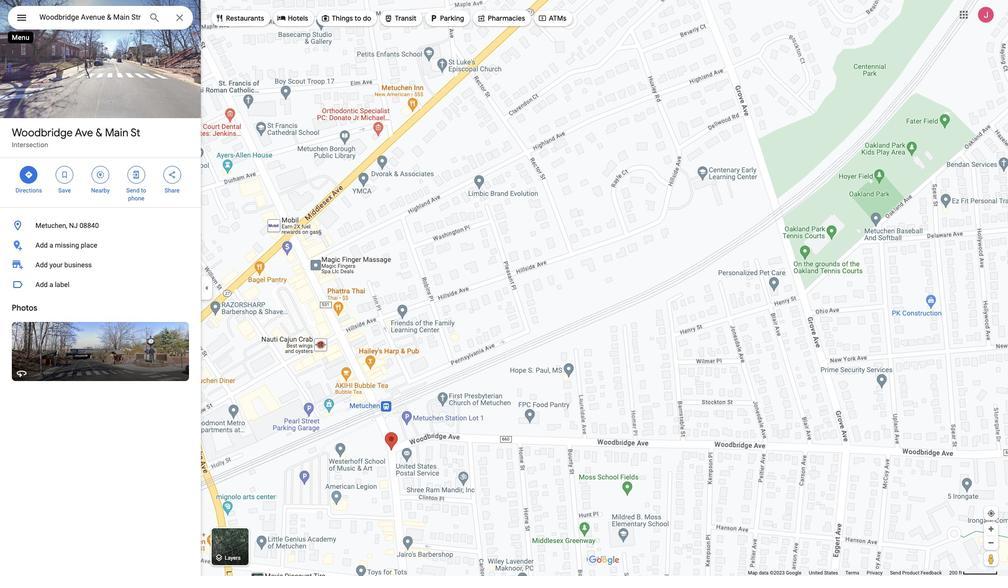 Task type: locate. For each thing, give the bounding box(es) containing it.
 hotels
[[277, 13, 308, 24]]

add a label
[[35, 281, 70, 289]]

missing
[[55, 241, 79, 249]]

product
[[903, 571, 920, 576]]

woodbridge ave & main st main content
[[0, 0, 201, 576]]

united states
[[810, 571, 839, 576]]

1 vertical spatial add
[[35, 261, 48, 269]]

footer containing map data ©2023 google
[[749, 570, 950, 576]]

add
[[35, 241, 48, 249], [35, 261, 48, 269], [35, 281, 48, 289]]

0 horizontal spatial send
[[126, 187, 140, 194]]


[[384, 13, 393, 24]]

1 vertical spatial a
[[49, 281, 53, 289]]

metuchen, nj 08840
[[35, 222, 99, 230]]

restaurants
[[226, 14, 264, 23]]

1 vertical spatial to
[[141, 187, 146, 194]]

0 vertical spatial a
[[49, 241, 53, 249]]

3 add from the top
[[35, 281, 48, 289]]

200 ft button
[[950, 571, 999, 576]]

None field
[[39, 11, 141, 23]]

to up phone
[[141, 187, 146, 194]]

to
[[355, 14, 362, 23], [141, 187, 146, 194]]

united
[[810, 571, 824, 576]]

map data ©2023 google
[[749, 571, 802, 576]]

add left label
[[35, 281, 48, 289]]

google
[[787, 571, 802, 576]]

 restaurants
[[215, 13, 264, 24]]

1 a from the top
[[49, 241, 53, 249]]

label
[[55, 281, 70, 289]]

send
[[126, 187, 140, 194], [891, 571, 902, 576]]

zoom out image
[[988, 539, 996, 547]]

0 vertical spatial send
[[126, 187, 140, 194]]

none field inside woodbridge avenue & main street, metuchen, nj 08837 field
[[39, 11, 141, 23]]

things
[[332, 14, 353, 23]]

200 ft
[[950, 571, 963, 576]]

1 horizontal spatial send
[[891, 571, 902, 576]]


[[24, 169, 33, 180]]

share
[[165, 187, 180, 194]]

google maps element
[[0, 0, 1009, 576]]

place
[[81, 241, 97, 249]]

states
[[825, 571, 839, 576]]

a for label
[[49, 281, 53, 289]]

atms
[[549, 14, 567, 23]]

transit
[[395, 14, 417, 23]]

0 vertical spatial to
[[355, 14, 362, 23]]

 pharmacies
[[477, 13, 526, 24]]


[[430, 13, 439, 24]]

1 add from the top
[[35, 241, 48, 249]]

woodbridge
[[12, 126, 73, 140]]

1 vertical spatial send
[[891, 571, 902, 576]]

©2023
[[770, 571, 785, 576]]

send inside send to phone
[[126, 187, 140, 194]]

0 vertical spatial add
[[35, 241, 48, 249]]

hotels
[[288, 14, 308, 23]]

footer
[[749, 570, 950, 576]]

2 add from the top
[[35, 261, 48, 269]]

pharmacies
[[488, 14, 526, 23]]

data
[[760, 571, 769, 576]]

 search field
[[8, 6, 193, 32]]

send up phone
[[126, 187, 140, 194]]

send for send product feedback
[[891, 571, 902, 576]]


[[477, 13, 486, 24]]

200
[[950, 571, 958, 576]]

send inside send product feedback button
[[891, 571, 902, 576]]

&
[[96, 126, 102, 140]]

send left product
[[891, 571, 902, 576]]

add down the metuchen,
[[35, 241, 48, 249]]

intersection
[[12, 141, 48, 149]]

do
[[363, 14, 372, 23]]

add your business
[[35, 261, 92, 269]]

a
[[49, 241, 53, 249], [49, 281, 53, 289]]

directions
[[16, 187, 42, 194]]

add a missing place
[[35, 241, 97, 249]]

business
[[64, 261, 92, 269]]


[[321, 13, 330, 24]]


[[60, 169, 69, 180]]

a left label
[[49, 281, 53, 289]]

add left your
[[35, 261, 48, 269]]

a left missing
[[49, 241, 53, 249]]

layers
[[225, 555, 241, 562]]

2 a from the top
[[49, 281, 53, 289]]

1 horizontal spatial to
[[355, 14, 362, 23]]

0 horizontal spatial to
[[141, 187, 146, 194]]

2 vertical spatial add
[[35, 281, 48, 289]]

send for send to phone
[[126, 187, 140, 194]]


[[277, 13, 286, 24]]

to left do
[[355, 14, 362, 23]]


[[215, 13, 224, 24]]

 button
[[8, 6, 35, 32]]

nearby
[[91, 187, 110, 194]]

metuchen,
[[35, 222, 67, 230]]

ft
[[960, 571, 963, 576]]

parking
[[440, 14, 465, 23]]

send to phone
[[126, 187, 146, 202]]



Task type: vqa. For each thing, say whether or not it's contained in the screenshot.
Restaurants
yes



Task type: describe. For each thing, give the bounding box(es) containing it.
phone
[[128, 195, 145, 202]]

08840
[[80, 222, 99, 230]]


[[168, 169, 177, 180]]


[[16, 11, 28, 25]]

to inside send to phone
[[141, 187, 146, 194]]

send product feedback button
[[891, 570, 943, 576]]

map
[[749, 571, 758, 576]]

Woodbridge Avenue & Main Street, Metuchen, NJ 08837 field
[[8, 6, 193, 30]]

terms
[[846, 571, 860, 576]]

zoom in image
[[988, 526, 996, 533]]

to inside  things to do
[[355, 14, 362, 23]]

 things to do
[[321, 13, 372, 24]]

main
[[105, 126, 129, 140]]

ave
[[75, 126, 93, 140]]

terms button
[[846, 570, 860, 576]]

footer inside google maps element
[[749, 570, 950, 576]]

 atms
[[538, 13, 567, 24]]

google account: james peterson  
(james.peterson1902@gmail.com) image
[[979, 7, 995, 22]]

send product feedback
[[891, 571, 943, 576]]

privacy
[[867, 571, 883, 576]]

nj
[[69, 222, 78, 230]]

photos
[[12, 303, 37, 313]]


[[132, 169, 141, 180]]

save
[[58, 187, 71, 194]]


[[96, 169, 105, 180]]

add for add your business
[[35, 261, 48, 269]]

show street view coverage image
[[985, 552, 999, 567]]

add for add a label
[[35, 281, 48, 289]]

privacy button
[[867, 570, 883, 576]]

st
[[131, 126, 140, 140]]

add a label button
[[0, 275, 201, 295]]

actions for woodbridge ave & main st region
[[0, 158, 201, 207]]

add for add a missing place
[[35, 241, 48, 249]]


[[538, 13, 547, 24]]

add your business link
[[0, 255, 201, 275]]

united states button
[[810, 570, 839, 576]]

your
[[49, 261, 63, 269]]

 parking
[[430, 13, 465, 24]]

add a missing place button
[[0, 235, 201, 255]]

a for missing
[[49, 241, 53, 249]]

feedback
[[921, 571, 943, 576]]

 transit
[[384, 13, 417, 24]]

show your location image
[[988, 509, 997, 518]]

collapse side panel image
[[201, 283, 212, 294]]

metuchen, nj 08840 button
[[0, 216, 201, 235]]

woodbridge ave & main st intersection
[[12, 126, 140, 149]]



